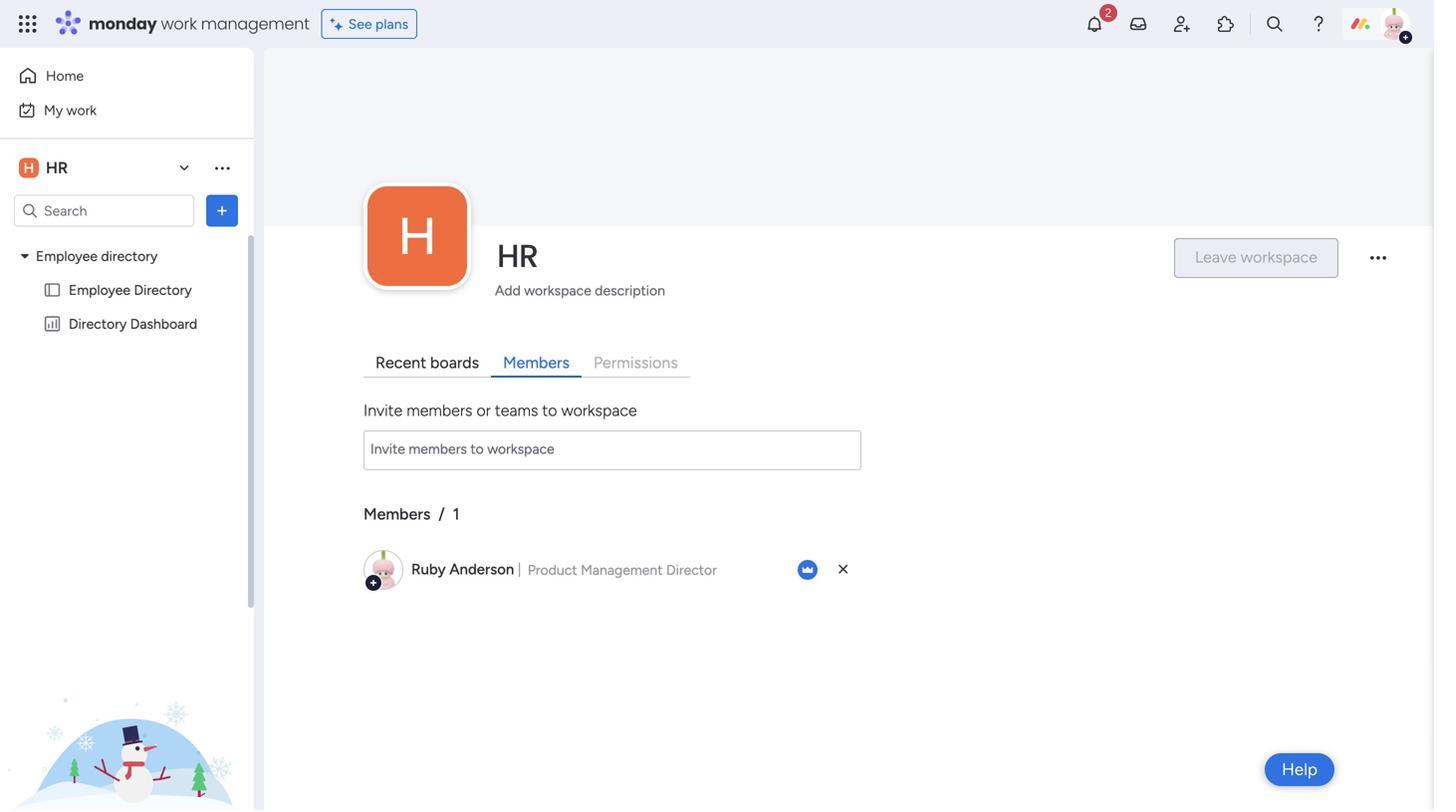 Task type: describe. For each thing, give the bounding box(es) containing it.
workspace image
[[19, 157, 39, 179]]

my work button
[[12, 94, 214, 126]]

invite members image
[[1173, 14, 1193, 34]]

see
[[348, 15, 372, 32]]

Invite members to workspace text field
[[364, 430, 862, 470]]

workspace selection element
[[19, 156, 71, 180]]

members / 1
[[364, 505, 460, 523]]

workspace options image
[[212, 158, 232, 178]]

recent boards
[[376, 353, 479, 372]]

invite
[[364, 401, 403, 420]]

employee directory
[[69, 281, 192, 298]]

plans
[[376, 15, 409, 32]]

permissions
[[594, 353, 678, 372]]

select product image
[[18, 14, 38, 34]]

h button
[[368, 186, 467, 286]]

|
[[518, 560, 521, 577]]

help
[[1282, 759, 1318, 780]]

options image
[[212, 201, 232, 221]]

add workspace description
[[495, 282, 665, 299]]

monday
[[89, 12, 157, 35]]

list box containing employee directory
[[0, 235, 254, 610]]

employee for employee directory
[[69, 281, 130, 298]]

workspace image
[[368, 186, 467, 286]]

recent
[[376, 353, 427, 372]]

search everything image
[[1265, 14, 1285, 34]]

add
[[495, 282, 521, 299]]

lottie animation image
[[0, 609, 254, 810]]

home
[[46, 67, 84, 84]]

caret down image
[[21, 249, 29, 263]]

home button
[[12, 60, 214, 92]]

employee for employee directory
[[36, 248, 98, 265]]

public board image
[[43, 280, 62, 299]]

lottie animation element
[[0, 609, 254, 810]]

ruby anderson | product management director
[[411, 560, 717, 578]]



Task type: locate. For each thing, give the bounding box(es) containing it.
1 vertical spatial members
[[364, 505, 431, 523]]

1 vertical spatial work
[[66, 102, 97, 119]]

apps image
[[1217, 14, 1236, 34]]

notifications image
[[1085, 14, 1105, 34]]

see plans
[[348, 15, 409, 32]]

help button
[[1266, 753, 1335, 786]]

hr inside "workspace selection" element
[[46, 158, 68, 177]]

monday work management
[[89, 12, 310, 35]]

0 vertical spatial directory
[[134, 281, 192, 298]]

0 vertical spatial work
[[161, 12, 197, 35]]

h inside workspace image
[[398, 205, 437, 267]]

0 horizontal spatial members
[[364, 505, 431, 523]]

Search in workspace field
[[42, 199, 166, 222]]

work for monday
[[161, 12, 197, 35]]

1 vertical spatial h
[[398, 205, 437, 267]]

members for members / 1
[[364, 505, 431, 523]]

members
[[503, 353, 570, 372], [364, 505, 431, 523]]

to
[[542, 401, 558, 420]]

work for my
[[66, 102, 97, 119]]

h inside workspace icon
[[24, 159, 34, 176]]

1 vertical spatial employee
[[69, 281, 130, 298]]

1 horizontal spatial h
[[398, 205, 437, 267]]

v2 ellipsis image
[[1371, 257, 1387, 273]]

None text field
[[364, 430, 862, 470]]

anderson
[[450, 560, 514, 578]]

ruby
[[411, 560, 446, 578]]

new crown image
[[798, 560, 818, 580]]

h for workspace image
[[398, 205, 437, 267]]

management
[[581, 561, 663, 578]]

0 horizontal spatial h
[[24, 159, 34, 176]]

directory right public dashboard "icon"
[[69, 315, 127, 332]]

members
[[407, 401, 473, 420]]

workspace up invite members to workspace text field
[[562, 401, 637, 420]]

directory
[[101, 248, 158, 265]]

employee down employee directory
[[69, 281, 130, 298]]

hr right workspace icon
[[46, 158, 68, 177]]

0 horizontal spatial hr
[[46, 158, 68, 177]]

1 horizontal spatial work
[[161, 12, 197, 35]]

work inside button
[[66, 102, 97, 119]]

dashboard
[[130, 315, 198, 332]]

0 vertical spatial members
[[503, 353, 570, 372]]

1 horizontal spatial directory
[[134, 281, 192, 298]]

employee up public board image
[[36, 248, 98, 265]]

0 vertical spatial employee
[[36, 248, 98, 265]]

management
[[201, 12, 310, 35]]

1
[[453, 505, 460, 523]]

teams
[[495, 401, 538, 420]]

1 horizontal spatial hr
[[497, 234, 539, 278]]

list box
[[0, 235, 254, 610]]

employee
[[36, 248, 98, 265], [69, 281, 130, 298]]

employee directory
[[36, 248, 158, 265]]

0 vertical spatial workspace
[[524, 282, 592, 299]]

directory up dashboard
[[134, 281, 192, 298]]

boards
[[430, 353, 479, 372]]

ruby anderson image
[[1379, 8, 1411, 40]]

directory dashboard
[[69, 315, 198, 332]]

directory
[[134, 281, 192, 298], [69, 315, 127, 332]]

help image
[[1309, 14, 1329, 34]]

public dashboard image
[[43, 314, 62, 333]]

h for workspace icon
[[24, 159, 34, 176]]

workspace right add
[[524, 282, 592, 299]]

product
[[528, 561, 578, 578]]

work right my at the top left of the page
[[66, 102, 97, 119]]

2 image
[[1100, 1, 1118, 23]]

members for members
[[503, 353, 570, 372]]

my
[[44, 102, 63, 119]]

description
[[595, 282, 665, 299]]

hr up add
[[497, 234, 539, 278]]

0 vertical spatial hr
[[46, 158, 68, 177]]

ruby anderson link
[[411, 560, 514, 578]]

/
[[439, 505, 445, 523]]

see plans button
[[322, 9, 418, 39]]

or
[[477, 401, 491, 420]]

inbox image
[[1129, 14, 1149, 34]]

0 horizontal spatial directory
[[69, 315, 127, 332]]

invite members or teams to workspace
[[364, 401, 637, 420]]

h
[[24, 159, 34, 176], [398, 205, 437, 267]]

work
[[161, 12, 197, 35], [66, 102, 97, 119]]

1 vertical spatial workspace
[[562, 401, 637, 420]]

1 vertical spatial directory
[[69, 315, 127, 332]]

work right monday
[[161, 12, 197, 35]]

my work
[[44, 102, 97, 119]]

0 horizontal spatial work
[[66, 102, 97, 119]]

workspace
[[524, 282, 592, 299], [562, 401, 637, 420]]

1 horizontal spatial members
[[503, 353, 570, 372]]

option
[[0, 238, 254, 242]]

hr
[[46, 158, 68, 177], [497, 234, 539, 278]]

1 vertical spatial hr
[[497, 234, 539, 278]]

director
[[667, 561, 717, 578]]

members up to
[[503, 353, 570, 372]]

HR field
[[492, 234, 1158, 278]]

members left /
[[364, 505, 431, 523]]

0 vertical spatial h
[[24, 159, 34, 176]]



Task type: vqa. For each thing, say whether or not it's contained in the screenshot.
Invite Members image
yes



